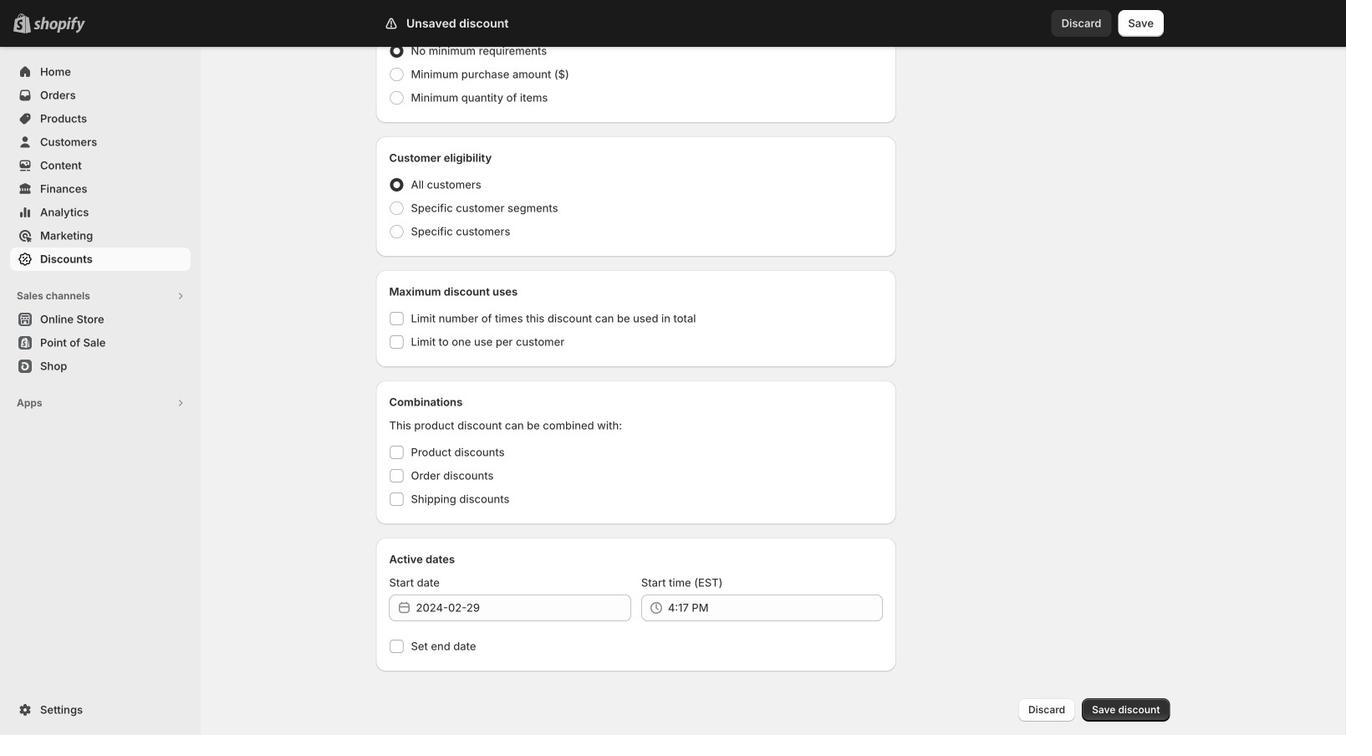 Task type: describe. For each thing, give the bounding box(es) containing it.
YYYY-MM-DD text field
[[416, 595, 631, 621]]



Task type: locate. For each thing, give the bounding box(es) containing it.
shopify image
[[33, 17, 85, 33]]

Enter time text field
[[668, 595, 883, 621]]



Task type: vqa. For each thing, say whether or not it's contained in the screenshot.
Shopify IMAGE
yes



